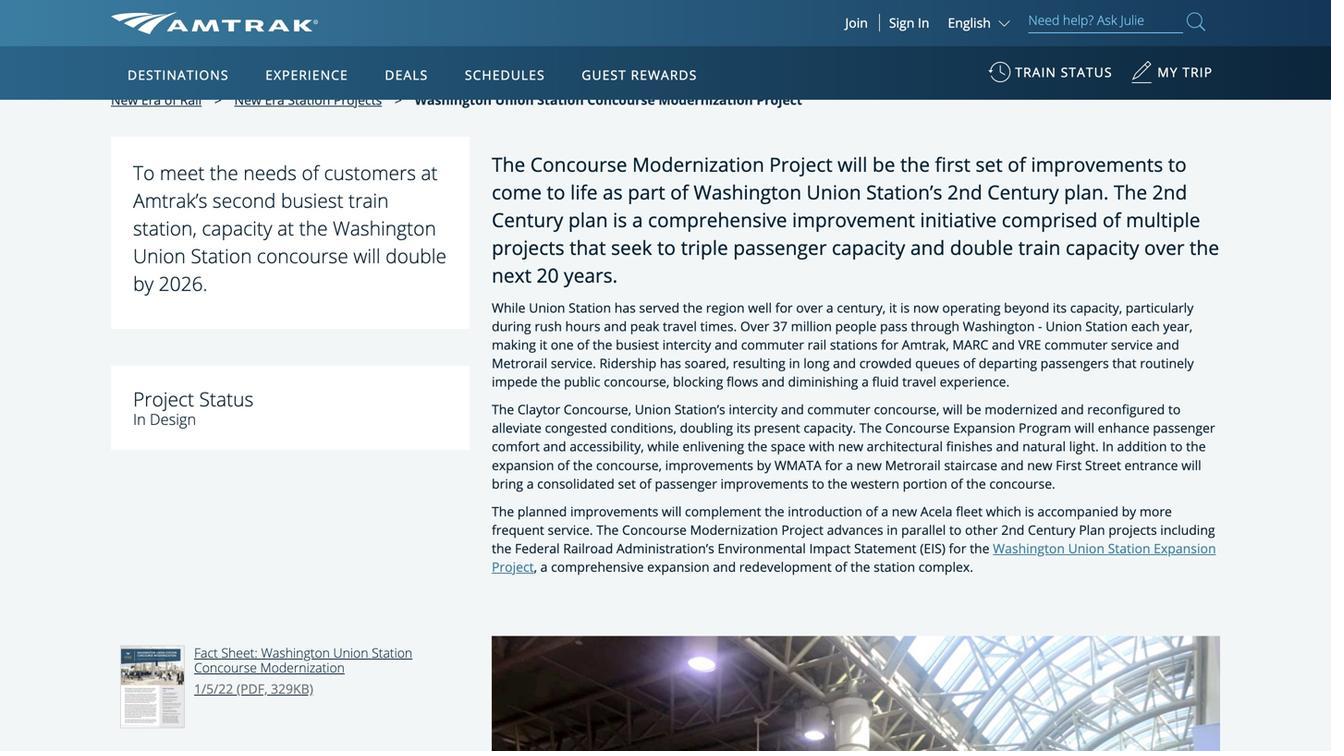 Task type: vqa. For each thing, say whether or not it's contained in the screenshot.
rightmost expansion
yes



Task type: describe. For each thing, give the bounding box(es) containing it.
2026.
[[159, 271, 208, 297]]

my
[[1158, 63, 1178, 81]]

washington inside the concourse modernization project will be the first set of improvements to come to life as part of washington union station's 2nd century plan. the 2nd century plan is a comprehensive improvement initiative comprised of multiple projects that seek to triple passenger capacity and double train capacity over the next 20 years.
[[694, 179, 802, 205]]

for down the pass
[[881, 336, 899, 354]]

and up routinely
[[1156, 336, 1180, 354]]

light.
[[1069, 438, 1099, 456]]

concourse.
[[990, 475, 1056, 493]]

expansion inside washington union station expansion project
[[1154, 540, 1216, 557]]

expansion inside the claytor concourse, union station's intercity and commuter concourse, will be modernized and reconfigured to alleviate congested conditions, doubling its present capacity. the concourse expansion program will enhance passenger comfort and accessibility, while enlivening the space with new architectural finishes and natural light. in addition to the expansion of the concourse, improvements by wmata for a new metrorail staircase and new first street entrance will bring a consolidated set of passenger improvements to the western portion of the concourse.
[[492, 456, 554, 474]]

a up million
[[826, 299, 834, 317]]

bring
[[492, 475, 523, 493]]

one
[[551, 336, 574, 354]]

the down "staircase"
[[966, 475, 986, 493]]

the claytor concourse, union station's intercity and commuter concourse, will be modernized and reconfigured to alleviate congested conditions, doubling its present capacity. the concourse expansion program will enhance passenger comfort and accessibility, while enlivening the space with new architectural finishes and natural light. in addition to the expansion of the concourse, improvements by wmata for a new metrorail staircase and new first street entrance will bring a consolidated set of passenger improvements to the western portion of the concourse.
[[492, 401, 1215, 493]]

station inside to meet the needs of customers at amtrak's second busiest train station, capacity at the washington union station concourse will double by 2026.
[[191, 243, 252, 269]]

concourse
[[257, 243, 348, 269]]

rewards
[[631, 66, 697, 84]]

0 horizontal spatial has
[[615, 299, 636, 317]]

project inside the planned improvements will complement the introduction of a new acela fleet which is accompanied by more frequent service. the concourse modernization project advances in parallel to other 2nd century plan projects including the federal railroad administration's environmental impact statement (eis) for the
[[782, 521, 824, 539]]

status
[[1061, 63, 1113, 81]]

by inside to meet the needs of customers at amtrak's second busiest train station, capacity at the washington union station concourse will double by 2026.
[[133, 271, 154, 297]]

metrorail inside 'while union station has served the region well for over a cen­tury, it is now operating beyond its capacity, particularly during rush hours and peak travel times. over 37 million people pass through washington - union station each year, making it one of the busiest intercity and commuter rail stations for amtrak, marc and vre commuter service and metrorail service. ridership has soared, resulting in long and crowded queues of de­parting passengers that routinely impede the public concourse, blocking flows and diminishing a fluid travel experience.'
[[492, 355, 548, 372]]

the up alleviate
[[492, 401, 514, 419]]

the up "architectural"
[[860, 419, 882, 437]]

of down marc
[[963, 355, 975, 372]]

the down multiple on the top of page
[[1190, 234, 1219, 261]]

washington inside fact sheet: washington union station concourse modernization 1/5/22 (pdf, 329kb)
[[261, 644, 330, 662]]

experience button
[[258, 49, 356, 101]]

the up 'railroad'
[[597, 521, 619, 539]]

of right first
[[1008, 151, 1026, 178]]

a up western
[[846, 456, 853, 474]]

people
[[835, 318, 877, 335]]

project status in design
[[133, 386, 254, 430]]

projects
[[334, 91, 382, 109]]

is for region
[[900, 299, 910, 317]]

the up multiple on the top of page
[[1114, 179, 1148, 205]]

0 vertical spatial century
[[988, 179, 1059, 205]]

2nd inside the planned improvements will complement the introduction of a new acela fleet which is accompanied by more frequent service. the concourse modernization project advances in parallel to other 2nd century plan projects including the federal railroad administration's environmental impact statement (eis) for the
[[1001, 521, 1025, 539]]

the up times.
[[683, 299, 703, 317]]

architectural
[[867, 438, 943, 456]]

0 horizontal spatial 2nd
[[948, 179, 983, 205]]

concourse inside the planned improvements will complement the introduction of a new acela fleet which is accompanied by more frequent service. the concourse modernization project advances in parallel to other 2nd century plan projects including the federal railroad administration's environmental impact statement (eis) for the
[[622, 521, 687, 539]]

particularly
[[1126, 299, 1194, 317]]

banner containing join
[[0, 0, 1331, 427]]

its inside the claytor concourse, union station's intercity and commuter concourse, will be modernized and reconfigured to alleviate congested conditions, doubling its present capacity. the concourse expansion program will enhance passenger comfort and accessibility, while enlivening the space with new architectural finishes and natural light. in addition to the expansion of the concourse, improvements by wmata for a new metrorail staircase and new first street entrance will bring a consolidated set of passenger improvements to the western portion of the concourse.
[[737, 419, 751, 437]]

and left the natural on the bottom
[[996, 438, 1019, 456]]

acela
[[921, 503, 953, 520]]

station's inside the claytor concourse, union station's intercity and commuter concourse, will be modernized and reconfigured to alleviate congested conditions, doubling its present capacity. the concourse expansion program will enhance passenger comfort and accessibility, while enlivening the space with new architectural finishes and natural light. in addition to the expansion of the concourse, improvements by wmata for a new metrorail staircase and new first street entrance will bring a consolidated set of passenger improvements to the western portion of the concourse.
[[675, 401, 726, 419]]

search icon image
[[1187, 9, 1206, 34]]

1 horizontal spatial expansion
[[647, 558, 710, 576]]

in inside project status in design
[[133, 409, 146, 430]]

rail
[[808, 336, 827, 354]]

a right bring at the bottom left
[[527, 475, 534, 493]]

plan.
[[1064, 179, 1109, 205]]

application inside "banner"
[[180, 154, 624, 413]]

double inside the concourse modernization project will be the first set of improvements to come to life as part of washington union station's 2nd century plan. the 2nd century plan is a comprehensive improvement initiative comprised of multiple projects that seek to triple passenger capacity and double train capacity over the next 20 years.
[[950, 234, 1013, 261]]

each
[[1131, 318, 1160, 335]]

program
[[1019, 419, 1071, 437]]

modernized
[[985, 401, 1058, 419]]

to up entrance
[[1171, 438, 1183, 456]]

to right seek
[[657, 234, 676, 261]]

accessibility,
[[570, 438, 644, 456]]

service. inside 'while union station has served the region well for over a cen­tury, it is now operating beyond its capacity, particularly during rush hours and peak travel times. over 37 million people pass through washington - union station each year, making it one of the busiest intercity and commuter rail stations for amtrak, marc and vre commuter service and metrorail service. ridership has soared, resulting in long and crowded queues of de­parting passengers that routinely impede the public concourse, blocking flows and diminishing a fluid travel experience.'
[[551, 355, 596, 372]]

station inside washington union station expansion project
[[1108, 540, 1151, 557]]

guest rewards
[[582, 66, 697, 84]]

improvements down wmata
[[721, 475, 809, 493]]

and down stations
[[833, 355, 856, 372]]

statement
[[854, 540, 917, 557]]

destinations
[[128, 66, 229, 84]]

soared,
[[685, 355, 730, 372]]

union inside the claytor concourse, union station's intercity and commuter concourse, will be modernized and reconfigured to alleviate congested conditions, doubling its present capacity. the concourse expansion program will enhance passenger comfort and accessibility, while enlivening the space with new architectural finishes and natural light. in addition to the expansion of the concourse, improvements by wmata for a new metrorail staircase and new first street entrance will bring a consolidated set of passenger improvements to the western portion of the concourse.
[[635, 401, 671, 419]]

train status
[[1015, 63, 1113, 81]]

train inside to meet the needs of customers at amtrak's second busiest train station, capacity at the washington union station concourse will double by 2026.
[[349, 187, 389, 214]]

triple
[[681, 234, 728, 261]]

in inside the planned improvements will complement the introduction of a new acela fleet which is accompanied by more frequent service. the concourse modernization project advances in parallel to other 2nd century plan projects including the federal railroad administration's environmental impact statement (eis) for the
[[887, 521, 898, 539]]

a inside the planned improvements will complement the introduction of a new acela fleet which is accompanied by more frequent service. the concourse modernization project advances in parallel to other 2nd century plan projects including the federal railroad administration's environmental impact statement (eis) for the
[[881, 503, 889, 520]]

will inside the concourse modernization project will be the first set of improvements to come to life as part of washington union station's 2nd century plan. the 2nd century plan is a comprehensive improvement initiative comprised of multiple projects that seek to triple passenger capacity and double train capacity over the next 20 years.
[[838, 151, 868, 178]]

amtrak,
[[902, 336, 949, 354]]

be inside the claytor concourse, union station's intercity and commuter concourse, will be modernized and reconfigured to alleviate congested conditions, doubling its present capacity. the concourse expansion program will enhance passenger comfort and accessibility, while enlivening the space with new architectural finishes and natural light. in addition to the expansion of the concourse, improvements by wmata for a new metrorail staircase and new first street entrance will bring a consolidated set of passenger improvements to the western portion of the concourse.
[[966, 401, 982, 419]]

projects inside the concourse modernization project will be the first set of improvements to come to life as part of washington union station's 2nd century plan. the 2nd century plan is a comprehensive improvement initiative comprised of multiple projects that seek to triple passenger capacity and double train capacity over the next 20 years.
[[492, 234, 565, 261]]

concourse down guest
[[587, 91, 655, 109]]

and down the congested
[[543, 438, 566, 456]]

new era station projects
[[234, 91, 382, 109]]

busiest inside to meet the needs of customers at amtrak's second busiest train station, capacity at the washington union station concourse will double by 2026.
[[281, 187, 344, 214]]

sign in button
[[889, 14, 930, 31]]

union inside to meet the needs of customers at amtrak's second busiest train station, capacity at the washington union station concourse will double by 2026.
[[133, 243, 186, 269]]

to
[[133, 159, 155, 186]]

the up environmental
[[765, 503, 785, 520]]

the concourse modernization project will be the first set of improvements to come to life as part of washington union station's 2nd century plan. the 2nd century plan is a comprehensive improvement initiative comprised of multiple projects that seek to triple passenger capacity and double train capacity over the next 20 years.
[[492, 151, 1219, 289]]

Please enter your search item search field
[[1029, 9, 1183, 33]]

first
[[1056, 456, 1082, 474]]

status
[[199, 386, 254, 412]]

entrance
[[1125, 456, 1178, 474]]

deals button
[[378, 49, 436, 101]]

new for new era station projects
[[234, 91, 261, 109]]

and down environmental
[[713, 558, 736, 576]]

project inside the concourse modernization project will be the first set of improvements to come to life as part of washington union station's 2nd century plan. the 2nd century plan is a comprehensive improvement initiative comprised of multiple projects that seek to triple passenger capacity and double train capacity over the next 20 years.
[[769, 151, 833, 178]]

the up concourse in the left of the page
[[299, 215, 328, 241]]

will right entrance
[[1182, 456, 1202, 474]]

life
[[570, 179, 598, 205]]

new up western
[[857, 456, 882, 474]]

more
[[1140, 503, 1172, 520]]

of down plan. at right top
[[1103, 207, 1121, 233]]

concourse inside fact sheet: washington union station concourse modernization 1/5/22 (pdf, 329kb)
[[194, 659, 257, 677]]

and inside the concourse modernization project will be the first set of improvements to come to life as part of washington union station's 2nd century plan. the 2nd century plan is a comprehensive improvement initiative comprised of multiple projects that seek to triple passenger capacity and double train capacity over the next 20 years.
[[911, 234, 945, 261]]

concourse inside the claytor concourse, union station's intercity and commuter concourse, will be modernized and reconfigured to alleviate congested conditions, doubling its present capacity. the concourse expansion program will enhance passenger comfort and accessibility, while enlivening the space with new architectural finishes and natural light. in addition to the expansion of the concourse, improvements by wmata for a new metrorail staircase and new first street entrance will bring a consolidated set of passenger improvements to the western portion of the concourse.
[[885, 419, 950, 437]]

portion
[[903, 475, 948, 493]]

that inside the concourse modernization project will be the first set of improvements to come to life as part of washington union station's 2nd century plan. the 2nd century plan is a comprehensive improvement initiative comprised of multiple projects that seek to triple passenger capacity and double train capacity over the next 20 years.
[[570, 234, 606, 261]]

and down resulting
[[762, 373, 785, 391]]

experience
[[266, 66, 348, 84]]

era for of
[[141, 91, 161, 109]]

commuter inside the claytor concourse, union station's intercity and commuter concourse, will be modernized and reconfigured to alleviate congested conditions, doubling its present capacity. the concourse expansion program will enhance passenger comfort and accessibility, while enlivening the space with new architectural finishes and natural light. in addition to the expansion of the concourse, improvements by wmata for a new metrorail staircase and new first street entrance will bring a consolidated set of passenger improvements to the western portion of the concourse.
[[808, 401, 871, 419]]

1 horizontal spatial has
[[660, 355, 681, 372]]

the up second
[[210, 159, 238, 186]]

1 horizontal spatial travel
[[902, 373, 937, 391]]

guest rewards button
[[574, 49, 705, 101]]

over
[[740, 318, 770, 335]]

and up concourse.
[[1001, 456, 1024, 474]]

washington union station concourse modernization project
[[415, 91, 802, 109]]

a left fluid
[[862, 373, 869, 391]]

to down wmata
[[812, 475, 824, 493]]

first
[[935, 151, 971, 178]]

and up program
[[1061, 401, 1084, 419]]

schedules link
[[458, 46, 553, 100]]

the down frequent
[[492, 540, 512, 557]]

regions map image
[[180, 154, 624, 413]]

set inside the claytor concourse, union station's intercity and commuter concourse, will be modernized and reconfigured to alleviate congested conditions, doubling its present capacity. the concourse expansion program will enhance passenger comfort and accessibility, while enlivening the space with new architectural finishes and natural light. in addition to the expansion of the concourse, improvements by wmata for a new metrorail staircase and new first street entrance will bring a consolidated set of passenger improvements to the western portion of the concourse.
[[618, 475, 636, 493]]

schedules
[[465, 66, 545, 84]]

new era station projects link
[[234, 91, 382, 109]]

station's inside the concourse modernization project will be the first set of improvements to come to life as part of washington union station's 2nd century plan. the 2nd century plan is a comprehensive improvement initiative comprised of multiple projects that seek to triple passenger capacity and double train capacity over the next 20 years.
[[866, 179, 943, 205]]

the up 'come'
[[492, 151, 525, 178]]

2 horizontal spatial capacity
[[1066, 234, 1139, 261]]

0 vertical spatial at
[[421, 159, 438, 186]]

intercity inside 'while union station has served the region well for over a cen­tury, it is now operating beyond its capacity, particularly during rush hours and peak travel times. over 37 million people pass through washington - union station each year, making it one of the busiest intercity and commuter rail stations for amtrak, marc and vre commuter service and metrorail service. ridership has soared, resulting in long and crowded queues of de­parting passengers that routinely impede the public concourse, blocking flows and diminishing a fluid travel experience.'
[[663, 336, 711, 354]]

present
[[754, 419, 800, 437]]

sign in
[[889, 14, 930, 31]]

to meet the needs of customers at amtrak's second busiest train station, capacity at the washington union station concourse will double by 2026.
[[133, 159, 447, 297]]

redevelopment
[[739, 558, 832, 576]]

peak
[[630, 318, 660, 335]]

complement
[[685, 503, 761, 520]]

meet
[[160, 159, 205, 186]]

will inside to meet the needs of customers at amtrak's second busiest train station, capacity at the washington union station concourse will double by 2026.
[[353, 243, 381, 269]]

double inside to meet the needs of customers at amtrak's second busiest train station, capacity at the washington union station concourse will double by 2026.
[[386, 243, 447, 269]]

comprised
[[1002, 207, 1098, 233]]

1 vertical spatial century
[[492, 207, 563, 233]]

enlivening
[[683, 438, 744, 456]]

2 vertical spatial concourse,
[[596, 456, 662, 474]]

for inside the claytor concourse, union station's intercity and commuter concourse, will be modernized and reconfigured to alleviate congested conditions, doubling its present capacity. the concourse expansion program will enhance passenger comfort and accessibility, while enlivening the space with new architectural finishes and natural light. in addition to the expansion of the concourse, improvements by wmata for a new metrorail staircase and new first street entrance will bring a consolidated set of passenger improvements to the western portion of the concourse.
[[825, 456, 843, 474]]

the up the 'introduction'
[[828, 475, 848, 493]]

of inside the planned improvements will complement the introduction of a new acela fleet which is accompanied by more frequent service. the concourse modernization project advances in parallel to other 2nd century plan projects including the federal railroad administration's environmental impact statement (eis) for the
[[866, 503, 878, 520]]

for up 37
[[775, 299, 793, 317]]

public
[[564, 373, 601, 391]]

next
[[492, 262, 532, 289]]

guest
[[582, 66, 627, 84]]

capacity inside to meet the needs of customers at amtrak's second busiest train station, capacity at the washington union station concourse will double by 2026.
[[202, 215, 272, 241]]

making
[[492, 336, 536, 354]]

crowded
[[860, 355, 912, 372]]

project inside washington union station expansion project
[[492, 558, 534, 576]]

the up claytor
[[541, 373, 561, 391]]

0 horizontal spatial commuter
[[741, 336, 804, 354]]

metrorail inside the claytor concourse, union station's intercity and commuter concourse, will be modernized and reconfigured to alleviate congested conditions, doubling its present capacity. the concourse expansion program will enhance passenger comfort and accessibility, while enlivening the space with new architectural finishes and natural light. in addition to the expansion of the concourse, improvements by wmata for a new metrorail staircase and new first street entrance will bring a consolidated set of passenger improvements to the western portion of the concourse.
[[885, 456, 941, 474]]

the down other
[[970, 540, 990, 557]]

1/5/22
[[194, 680, 233, 698]]

train status link
[[989, 55, 1113, 100]]

trip
[[1183, 63, 1213, 81]]

hours
[[565, 318, 601, 335]]

century inside the planned improvements will complement the introduction of a new acela fleet which is accompanied by more frequent service. the concourse modernization project advances in parallel to other 2nd century plan projects including the federal railroad administration's environmental impact statement (eis) for the
[[1028, 521, 1076, 539]]

0 vertical spatial it
[[889, 299, 897, 317]]

washington inside to meet the needs of customers at amtrak's second busiest train station, capacity at the washington union station concourse will double by 2026.
[[333, 215, 436, 241]]

the right addition on the right
[[1186, 438, 1206, 456]]

of down impact at the right bottom of page
[[835, 558, 847, 576]]

part
[[628, 179, 665, 205]]

queues
[[915, 355, 960, 372]]

parallel
[[901, 521, 946, 539]]

service
[[1111, 336, 1153, 354]]

the down present
[[748, 438, 768, 456]]

will up light.
[[1075, 419, 1095, 437]]

new down capacity. on the right
[[838, 438, 864, 456]]

1 vertical spatial it
[[540, 336, 547, 354]]

329kb)
[[271, 680, 313, 698]]

while union station has served the region well for over a cen­tury, it is now operating beyond its capacity, particularly during rush hours and peak travel times. over 37 million people pass through washington - union station each year, making it one of the busiest intercity and commuter rail stations for amtrak, marc and vre commuter service and metrorail service. ridership has soared, resulting in long and crowded queues of de­parting passengers that routinely impede the public concourse, blocking flows and diminishing a fluid travel experience.
[[492, 299, 1194, 391]]



Task type: locate. For each thing, give the bounding box(es) containing it.
new down the natural on the bottom
[[1027, 456, 1053, 474]]

1 vertical spatial busiest
[[616, 336, 659, 354]]

and up de­parting
[[992, 336, 1015, 354]]

for inside the planned improvements will complement the introduction of a new acela fleet which is accompanied by more frequent service. the concourse modernization project advances in parallel to other 2nd century plan projects including the federal railroad administration's environmental impact statement (eis) for the
[[949, 540, 967, 557]]

0 horizontal spatial passenger
[[655, 475, 717, 493]]

0 vertical spatial train
[[349, 187, 389, 214]]

served
[[639, 299, 680, 317]]

era for station
[[265, 91, 285, 109]]

1 horizontal spatial era
[[265, 91, 285, 109]]

0 horizontal spatial that
[[570, 234, 606, 261]]

metrorail
[[492, 355, 548, 372], [885, 456, 941, 474]]

is inside the concourse modernization project will be the first set of improvements to come to life as part of washington union station's 2nd century plan. the 2nd century plan is a comprehensive improvement initiative comprised of multiple projects that seek to triple passenger capacity and double train capacity over the next 20 years.
[[613, 207, 627, 233]]

capacity,
[[1070, 299, 1123, 317]]

busiest down peak
[[616, 336, 659, 354]]

2 vertical spatial passenger
[[655, 475, 717, 493]]

of right 'part'
[[670, 179, 689, 205]]

1 horizontal spatial projects
[[1109, 521, 1157, 539]]

region
[[706, 299, 745, 317]]

it up the pass
[[889, 299, 897, 317]]

1 horizontal spatial be
[[966, 401, 982, 419]]

concourse, down fluid
[[874, 401, 940, 419]]

in left long
[[789, 355, 800, 372]]

station's up doubling
[[675, 401, 726, 419]]

0 vertical spatial station's
[[866, 179, 943, 205]]

washington down which
[[993, 540, 1065, 557]]

beyond
[[1004, 299, 1050, 317]]

over up million
[[796, 299, 823, 317]]

set down accessibility,
[[618, 475, 636, 493]]

seek
[[611, 234, 652, 261]]

of right needs
[[302, 159, 319, 186]]

-
[[1038, 318, 1042, 335]]

1 vertical spatial service.
[[548, 521, 593, 539]]

travel down the queues
[[902, 373, 937, 391]]

0 vertical spatial by
[[133, 271, 154, 297]]

era
[[141, 91, 161, 109], [265, 91, 285, 109]]

of down hours
[[577, 336, 589, 354]]

0 horizontal spatial in
[[789, 355, 800, 372]]

metrorail up impede
[[492, 355, 548, 372]]

1 horizontal spatial capacity
[[832, 234, 905, 261]]

english
[[948, 14, 991, 31]]

commuter up capacity. on the right
[[808, 401, 871, 419]]

wmata
[[775, 456, 822, 474]]

era down destinations
[[141, 91, 161, 109]]

0 vertical spatial concourse,
[[604, 373, 670, 391]]

times.
[[700, 318, 737, 335]]

improvements inside the concourse modernization project will be the first set of improvements to come to life as part of washington union station's 2nd century plan. the 2nd century plan is a comprehensive improvement initiative comprised of multiple projects that seek to triple passenger capacity and double train capacity over the next 20 years.
[[1031, 151, 1163, 178]]

of down "staircase"
[[951, 475, 963, 493]]

over inside the concourse modernization project will be the first set of improvements to come to life as part of washington union station's 2nd century plan. the 2nd century plan is a comprehensive improvement initiative comprised of multiple projects that seek to triple passenger capacity and double train capacity over the next 20 years.
[[1144, 234, 1185, 261]]

while
[[648, 438, 679, 456]]

destinations button
[[120, 49, 236, 101]]

modernization down rewards at top
[[659, 91, 753, 109]]

set inside the concourse modernization project will be the first set of improvements to come to life as part of washington union station's 2nd century plan. the 2nd century plan is a comprehensive improvement initiative comprised of multiple projects that seek to triple passenger capacity and double train capacity over the next 20 years.
[[976, 151, 1003, 178]]

20
[[537, 262, 559, 289]]

0 horizontal spatial set
[[618, 475, 636, 493]]

0 vertical spatial service.
[[551, 355, 596, 372]]

1 vertical spatial comprehensive
[[551, 558, 644, 576]]

that down plan
[[570, 234, 606, 261]]

intercity inside the claytor concourse, union station's intercity and commuter concourse, will be modernized and reconfigured to alleviate congested conditions, doubling its present capacity. the concourse expansion program will enhance passenger comfort and accessibility, while enlivening the space with new architectural finishes and natural light. in addition to the expansion of the concourse, improvements by wmata for a new metrorail staircase and new first street entrance will bring a consolidated set of passenger improvements to the western portion of the concourse.
[[729, 401, 778, 419]]

and down initiative
[[911, 234, 945, 261]]

0 vertical spatial be
[[873, 151, 895, 178]]

project
[[757, 91, 802, 109], [769, 151, 833, 178], [133, 386, 194, 412], [782, 521, 824, 539], [492, 558, 534, 576]]

1 vertical spatial has
[[660, 355, 681, 372]]

improvements down enlivening
[[665, 456, 753, 474]]

service. inside the planned improvements will complement the introduction of a new acela fleet which is accompanied by more frequent service. the concourse modernization project advances in parallel to other 2nd century plan projects including the federal railroad administration's environmental impact statement (eis) for the
[[548, 521, 593, 539]]

sheet:
[[221, 644, 258, 662]]

new right rail
[[234, 91, 261, 109]]

new for new era of rail
[[111, 91, 138, 109]]

1 horizontal spatial in
[[918, 14, 930, 31]]

washington up 329kb)
[[261, 644, 330, 662]]

long
[[804, 355, 830, 372]]

at up concourse in the left of the page
[[277, 215, 294, 241]]

natural
[[1023, 438, 1066, 456]]

reconfigured
[[1088, 401, 1165, 419]]

1 horizontal spatial is
[[900, 299, 910, 317]]

the up frequent
[[492, 503, 514, 520]]

by left more
[[1122, 503, 1136, 520]]

travel
[[663, 318, 697, 335], [902, 373, 937, 391]]

banner
[[0, 0, 1331, 427]]

will
[[838, 151, 868, 178], [353, 243, 381, 269], [943, 401, 963, 419], [1075, 419, 1095, 437], [1182, 456, 1202, 474], [662, 503, 682, 520]]

washington union station expansion project link
[[492, 540, 1216, 576]]

in right sign
[[918, 14, 930, 31]]

station,
[[133, 215, 197, 241]]

year,
[[1163, 318, 1193, 335]]

stations
[[830, 336, 878, 354]]

is inside 'while union station has served the region well for over a cen­tury, it is now operating beyond its capacity, particularly during rush hours and peak travel times. over 37 million people pass through washington - union station each year, making it one of the busiest intercity and commuter rail stations for amtrak, marc and vre commuter service and metrorail service. ridership has soared, resulting in long and crowded queues of de­parting passengers that routinely impede the public concourse, blocking flows and diminishing a fluid travel experience.'
[[900, 299, 910, 317]]

2 horizontal spatial in
[[1102, 438, 1114, 456]]

by inside the claytor concourse, union station's intercity and commuter concourse, will be modernized and reconfigured to alleviate congested conditions, doubling its present capacity. the concourse expansion program will enhance passenger comfort and accessibility, while enlivening the space with new architectural finishes and natural light. in addition to the expansion of the concourse, improvements by wmata for a new metrorail staircase and new first street entrance will bring a consolidated set of passenger improvements to the western portion of the concourse.
[[757, 456, 771, 474]]

0 vertical spatial expansion
[[953, 419, 1016, 437]]

complex.
[[919, 558, 973, 576]]

fact sheet: washington union station concourse modernization image
[[120, 646, 185, 729]]

1 vertical spatial in
[[887, 521, 898, 539]]

0 horizontal spatial train
[[349, 187, 389, 214]]

a inside the concourse modernization project will be the first set of improvements to come to life as part of washington union station's 2nd century plan. the 2nd century plan is a comprehensive improvement initiative comprised of multiple projects that seek to triple passenger capacity and double train capacity over the next 20 years.
[[632, 207, 643, 233]]

through
[[911, 318, 960, 335]]

and down times.
[[715, 336, 738, 354]]

concourse, inside 'while union station has served the region well for over a cen­tury, it is now operating beyond its capacity, particularly during rush hours and peak travel times. over 37 million people pass through washington - union station each year, making it one of the busiest intercity and commuter rail stations for amtrak, marc and vre commuter service and metrorail service. ridership has soared, resulting in long and crowded queues of de­parting passengers that routinely impede the public concourse, blocking flows and diminishing a fluid travel experience.'
[[604, 373, 670, 391]]

1 horizontal spatial that
[[1113, 355, 1137, 372]]

1 horizontal spatial metrorail
[[885, 456, 941, 474]]

1 vertical spatial in
[[133, 409, 146, 430]]

of left rail
[[164, 91, 177, 109]]

cen­tury,
[[837, 299, 886, 317]]

join button
[[834, 14, 880, 31]]

that inside 'while union station has served the region well for over a cen­tury, it is now operating beyond its capacity, particularly during rush hours and peak travel times. over 37 million people pass through washington - union station each year, making it one of the busiest intercity and commuter rail stations for amtrak, marc and vre commuter service and metrorail service. ridership has soared, resulting in long and crowded queues of de­parting passengers that routinely impede the public concourse, blocking flows and diminishing a fluid travel experience.'
[[1113, 355, 1137, 372]]

intercity
[[663, 336, 711, 354], [729, 401, 778, 419]]

advances
[[827, 521, 883, 539]]

1 horizontal spatial at
[[421, 159, 438, 186]]

expansion inside the claytor concourse, union station's intercity and commuter concourse, will be modernized and reconfigured to alleviate congested conditions, doubling its present capacity. the concourse expansion program will enhance passenger comfort and accessibility, while enlivening the space with new architectural finishes and natural light. in addition to the expansion of the concourse, improvements by wmata for a new metrorail staircase and new first street entrance will bring a consolidated set of passenger improvements to the western portion of the concourse.
[[953, 419, 1016, 437]]

modernization up 'part'
[[632, 151, 764, 178]]

0 horizontal spatial by
[[133, 271, 154, 297]]

2 horizontal spatial commuter
[[1045, 336, 1108, 354]]

century up comprised
[[988, 179, 1059, 205]]

is inside the planned improvements will complement the introduction of a new acela fleet which is accompanied by more frequent service. the concourse modernization project advances in parallel to other 2nd century plan projects including the federal railroad administration's environmental impact statement (eis) for the
[[1025, 503, 1034, 520]]

impede
[[492, 373, 538, 391]]

to down fleet at the right of the page
[[949, 521, 962, 539]]

passenger up well
[[733, 234, 827, 261]]

2 horizontal spatial by
[[1122, 503, 1136, 520]]

fact
[[194, 644, 218, 662]]

is right which
[[1025, 503, 1034, 520]]

1 horizontal spatial 2nd
[[1001, 521, 1025, 539]]

comfort
[[492, 438, 540, 456]]

union inside the concourse modernization project will be the first set of improvements to come to life as part of washington union station's 2nd century plan. the 2nd century plan is a comprehensive improvement initiative comprised of multiple projects that seek to triple passenger capacity and double train capacity over the next 20 years.
[[807, 179, 861, 205]]

to down routinely
[[1169, 401, 1181, 419]]

consolidated
[[537, 475, 615, 493]]

will inside the planned improvements will complement the introduction of a new acela fleet which is accompanied by more frequent service. the concourse modernization project advances in parallel to other 2nd century plan projects including the federal railroad administration's environmental impact statement (eis) for the
[[662, 503, 682, 520]]

0 horizontal spatial new
[[111, 91, 138, 109]]

diminishing
[[788, 373, 858, 391]]

application
[[180, 154, 624, 413]]

is for introduction
[[1025, 503, 1034, 520]]

washington union station concourse modernization project link
[[415, 91, 802, 109]]

0 horizontal spatial be
[[873, 151, 895, 178]]

2nd up multiple on the top of page
[[1153, 179, 1187, 205]]

0 horizontal spatial is
[[613, 207, 627, 233]]

0 horizontal spatial over
[[796, 299, 823, 317]]

street
[[1085, 456, 1121, 474]]

washington down customers
[[333, 215, 436, 241]]

new inside the planned improvements will complement the introduction of a new acela fleet which is accompanied by more frequent service. the concourse modernization project advances in parallel to other 2nd century plan projects including the federal railroad administration's environmental impact statement (eis) for the
[[892, 503, 917, 520]]

2 vertical spatial is
[[1025, 503, 1034, 520]]

1 horizontal spatial set
[[976, 151, 1003, 178]]

to up multiple on the top of page
[[1168, 151, 1187, 178]]

other
[[965, 521, 998, 539]]

1 era from the left
[[141, 91, 161, 109]]

during
[[492, 318, 531, 335]]

years.
[[564, 262, 618, 289]]

intercity up soared,
[[663, 336, 711, 354]]

a right the ,
[[541, 558, 548, 576]]

concourse up administration's
[[622, 521, 687, 539]]

railroad
[[563, 540, 613, 557]]

initiative
[[920, 207, 997, 233]]

concourse up 1/5/22
[[194, 659, 257, 677]]

expansion down administration's
[[647, 558, 710, 576]]

1 vertical spatial station's
[[675, 401, 726, 419]]

1 horizontal spatial commuter
[[808, 401, 871, 419]]

0 vertical spatial intercity
[[663, 336, 711, 354]]

and up present
[[781, 401, 804, 419]]

enhance
[[1098, 419, 1150, 437]]

0 horizontal spatial comprehensive
[[551, 558, 644, 576]]

1 vertical spatial be
[[966, 401, 982, 419]]

train inside the concourse modernization project will be the first set of improvements to come to life as part of washington union station's 2nd century plan. the 2nd century plan is a comprehensive improvement initiative comprised of multiple projects that seek to triple passenger capacity and double train capacity over the next 20 years.
[[1018, 234, 1061, 261]]

0 vertical spatial expansion
[[492, 456, 554, 474]]

the
[[492, 151, 525, 178], [1114, 179, 1148, 205], [492, 401, 514, 419], [860, 419, 882, 437], [492, 503, 514, 520], [597, 521, 619, 539]]

amtrak's
[[133, 187, 208, 214]]

1 vertical spatial expansion
[[647, 558, 710, 576]]

washington inside washington union station expansion project
[[993, 540, 1065, 557]]

0 horizontal spatial expansion
[[492, 456, 554, 474]]

1 vertical spatial is
[[900, 299, 910, 317]]

union inside washington union station expansion project
[[1068, 540, 1105, 557]]

1 horizontal spatial by
[[757, 456, 771, 474]]

alleviate
[[492, 419, 542, 437]]

1 vertical spatial concourse,
[[874, 401, 940, 419]]

0 horizontal spatial intercity
[[663, 336, 711, 354]]

0 horizontal spatial in
[[133, 409, 146, 430]]

a
[[632, 207, 643, 233], [826, 299, 834, 317], [862, 373, 869, 391], [846, 456, 853, 474], [527, 475, 534, 493], [881, 503, 889, 520], [541, 558, 548, 576]]

0 horizontal spatial era
[[141, 91, 161, 109]]

0 horizontal spatial capacity
[[202, 215, 272, 241]]

project inside project status in design
[[133, 386, 194, 412]]

the left first
[[900, 151, 930, 178]]

in inside the claytor concourse, union station's intercity and commuter concourse, will be modernized and reconfigured to alleviate congested conditions, doubling its present capacity. the concourse expansion program will enhance passenger comfort and accessibility, while enlivening the space with new architectural finishes and natural light. in addition to the expansion of the concourse, improvements by wmata for a new metrorail staircase and new first street entrance will bring a consolidated set of passenger improvements to the western portion of the concourse.
[[1102, 438, 1114, 456]]

washington
[[415, 91, 492, 109], [694, 179, 802, 205], [333, 215, 436, 241], [963, 318, 1035, 335], [993, 540, 1065, 557], [261, 644, 330, 662]]

claytor
[[518, 401, 560, 419]]

2 horizontal spatial passenger
[[1153, 419, 1215, 437]]

amtrak image
[[111, 12, 318, 34]]

passenger
[[733, 234, 827, 261], [1153, 419, 1215, 437], [655, 475, 717, 493]]

conditions,
[[611, 419, 677, 437]]

concourse, down accessibility,
[[596, 456, 662, 474]]

be inside the concourse modernization project will be the first set of improvements to come to life as part of washington union station's 2nd century plan. the 2nd century plan is a comprehensive improvement initiative comprised of multiple projects that seek to triple passenger capacity and double train capacity over the next 20 years.
[[873, 151, 895, 178]]

new up parallel
[[892, 503, 917, 520]]

washington down deals
[[415, 91, 492, 109]]

0 horizontal spatial projects
[[492, 234, 565, 261]]

2 horizontal spatial 2nd
[[1153, 179, 1187, 205]]

my trip button
[[1131, 55, 1213, 100]]

station inside fact sheet: washington union station concourse modernization 1/5/22 (pdf, 329kb)
[[372, 644, 413, 662]]

era down experience
[[265, 91, 285, 109]]

in left the design
[[133, 409, 146, 430]]

1 vertical spatial at
[[277, 215, 294, 241]]

has up blocking
[[660, 355, 681, 372]]

1 vertical spatial projects
[[1109, 521, 1157, 539]]

1 new from the left
[[111, 91, 138, 109]]

doubling
[[680, 419, 733, 437]]

0 vertical spatial has
[[615, 299, 636, 317]]

the down hours
[[593, 336, 612, 354]]

0 vertical spatial passenger
[[733, 234, 827, 261]]

planned
[[518, 503, 567, 520]]

is down as
[[613, 207, 627, 233]]

the up the consolidated
[[573, 456, 593, 474]]

0 vertical spatial projects
[[492, 234, 565, 261]]

1 vertical spatial train
[[1018, 234, 1061, 261]]

washington union station expansion project
[[492, 540, 1216, 576]]

its inside 'while union station has served the region well for over a cen­tury, it is now operating beyond its capacity, particularly during rush hours and peak travel times. over 37 million people pass through washington - union station each year, making it one of the busiest intercity and commuter rail stations for amtrak, marc and vre commuter service and metrorail service. ridership has soared, resulting in long and crowded queues of de­parting passengers that routinely impede the public concourse, blocking flows and diminishing a fluid travel experience.'
[[1053, 299, 1067, 317]]

modernization down complement at the right of the page
[[690, 521, 778, 539]]

2 horizontal spatial is
[[1025, 503, 1034, 520]]

be up improvement
[[873, 151, 895, 178]]

1 horizontal spatial it
[[889, 299, 897, 317]]

while
[[492, 299, 526, 317]]

0 vertical spatial metrorail
[[492, 355, 548, 372]]

to inside the planned improvements will complement the introduction of a new acela fleet which is accompanied by more frequent service. the concourse modernization project advances in parallel to other 2nd century plan projects including the federal railroad administration's environmental impact statement (eis) for the
[[949, 521, 962, 539]]

0 horizontal spatial travel
[[663, 318, 697, 335]]

join
[[845, 14, 868, 31]]

in inside "banner"
[[918, 14, 930, 31]]

1 horizontal spatial over
[[1144, 234, 1185, 261]]

ridership
[[600, 355, 657, 372]]

over down multiple on the top of page
[[1144, 234, 1185, 261]]

busiest inside 'while union station has served the region well for over a cen­tury, it is now operating beyond its capacity, particularly during rush hours and peak travel times. over 37 million people pass through washington - union station each year, making it one of the busiest intercity and commuter rail stations for amtrak, marc and vre commuter service and metrorail service. ridership has soared, resulting in long and crowded queues of de­parting passengers that routinely impede the public concourse, blocking flows and diminishing a fluid travel experience.'
[[616, 336, 659, 354]]

capacity down second
[[202, 215, 272, 241]]

its
[[1053, 299, 1067, 317], [737, 419, 751, 437]]

2 new from the left
[[234, 91, 261, 109]]

0 vertical spatial over
[[1144, 234, 1185, 261]]

1 vertical spatial by
[[757, 456, 771, 474]]

the down statement
[[851, 558, 870, 576]]

0 horizontal spatial expansion
[[953, 419, 1016, 437]]

service. up "public"
[[551, 355, 596, 372]]

which
[[986, 503, 1022, 520]]

its right beyond
[[1053, 299, 1067, 317]]

english button
[[948, 14, 1015, 31]]

busiest down needs
[[281, 187, 344, 214]]

washington up triple on the right of the page
[[694, 179, 802, 205]]

it left one
[[540, 336, 547, 354]]

federal
[[515, 540, 560, 557]]

improvements up plan. at right top
[[1031, 151, 1163, 178]]

passenger inside the concourse modernization project will be the first set of improvements to come to life as part of washington union station's 2nd century plan. the 2nd century plan is a comprehensive improvement initiative comprised of multiple projects that seek to triple passenger capacity and double train capacity over the next 20 years.
[[733, 234, 827, 261]]

0 vertical spatial is
[[613, 207, 627, 233]]

modernization
[[659, 91, 753, 109], [632, 151, 764, 178], [690, 521, 778, 539], [260, 659, 345, 677]]

0 horizontal spatial double
[[386, 243, 447, 269]]

capacity down improvement
[[832, 234, 905, 261]]

2 vertical spatial in
[[1102, 438, 1114, 456]]

modernization inside the planned improvements will complement the introduction of a new acela fleet which is accompanied by more frequent service. the concourse modernization project advances in parallel to other 2nd century plan projects including the federal railroad administration's environmental impact statement (eis) for the
[[690, 521, 778, 539]]

37
[[773, 318, 788, 335]]

comprehensive inside the concourse modernization project will be the first set of improvements to come to life as part of washington union station's 2nd century plan. the 2nd century plan is a comprehensive improvement initiative comprised of multiple projects that seek to triple passenger capacity and double train capacity over the next 20 years.
[[648, 207, 787, 233]]

administration's
[[617, 540, 714, 557]]

2nd down which
[[1001, 521, 1025, 539]]

to left life
[[547, 179, 565, 205]]

is
[[613, 207, 627, 233], [900, 299, 910, 317], [1025, 503, 1034, 520]]

union inside fact sheet: washington union station concourse modernization 1/5/22 (pdf, 329kb)
[[333, 644, 368, 662]]

improvements inside the planned improvements will complement the introduction of a new acela fleet which is accompanied by more frequent service. the concourse modernization project advances in parallel to other 2nd century plan projects including the federal railroad administration's environmental impact statement (eis) for the
[[570, 503, 659, 520]]

projects inside the planned improvements will complement the introduction of a new acela fleet which is accompanied by more frequent service. the concourse modernization project advances in parallel to other 2nd century plan projects including the federal railroad administration's environmental impact statement (eis) for the
[[1109, 521, 1157, 539]]

1 vertical spatial that
[[1113, 355, 1137, 372]]

will down experience. at right
[[943, 401, 963, 419]]

1 vertical spatial its
[[737, 419, 751, 437]]

1 horizontal spatial double
[[950, 234, 1013, 261]]

fluid
[[872, 373, 899, 391]]

1 horizontal spatial station's
[[866, 179, 943, 205]]

frequent
[[492, 521, 544, 539]]

environmental
[[718, 540, 806, 557]]

that
[[570, 234, 606, 261], [1113, 355, 1137, 372]]

new down destinations
[[111, 91, 138, 109]]

in inside 'while union station has served the region well for over a cen­tury, it is now operating beyond its capacity, particularly during rush hours and peak travel times. over 37 million people pass through washington - union station each year, making it one of the busiest intercity and commuter rail stations for amtrak, marc and vre commuter service and metrorail service. ridership has soared, resulting in long and crowded queues of de­parting passengers that routinely impede the public concourse, blocking flows and diminishing a fluid travel experience.'
[[789, 355, 800, 372]]

expansion
[[953, 419, 1016, 437], [1154, 540, 1216, 557]]

introduction
[[788, 503, 862, 520]]

0 horizontal spatial at
[[277, 215, 294, 241]]

washington inside 'while union station has served the region well for over a cen­tury, it is now operating beyond its capacity, particularly during rush hours and peak travel times. over 37 million people pass through washington - union station each year, making it one of the busiest intercity and commuter rail stations for amtrak, marc and vre commuter service and metrorail service. ridership has soared, resulting in long and crowded queues of de­parting passengers that routinely impede the public concourse, blocking flows and diminishing a fluid travel experience.'
[[963, 318, 1035, 335]]

of down while
[[639, 475, 652, 493]]

as
[[603, 179, 623, 205]]

0 horizontal spatial its
[[737, 419, 751, 437]]

will up improvement
[[838, 151, 868, 178]]

of up advances
[[866, 503, 878, 520]]

1 horizontal spatial comprehensive
[[648, 207, 787, 233]]

capacity down plan. at right top
[[1066, 234, 1139, 261]]

over inside 'while union station has served the region well for over a cen­tury, it is now operating beyond its capacity, particularly during rush hours and peak travel times. over 37 million people pass through washington - union station each year, making it one of the busiest intercity and commuter rail stations for amtrak, marc and vre commuter service and metrorail service. ridership has soared, resulting in long and crowded queues of de­parting passengers that routinely impede the public concourse, blocking flows and diminishing a fluid travel experience.'
[[796, 299, 823, 317]]

space
[[771, 438, 806, 456]]

1 vertical spatial passenger
[[1153, 419, 1215, 437]]

0 vertical spatial its
[[1053, 299, 1067, 317]]

passenger down while
[[655, 475, 717, 493]]

capacity.
[[804, 419, 856, 437]]

1 horizontal spatial new
[[234, 91, 261, 109]]

1 vertical spatial expansion
[[1154, 540, 1216, 557]]

0 vertical spatial travel
[[663, 318, 697, 335]]

2 era from the left
[[265, 91, 285, 109]]

set right first
[[976, 151, 1003, 178]]

modernization inside the concourse modernization project will be the first set of improvements to come to life as part of washington union station's 2nd century plan. the 2nd century plan is a comprehensive improvement initiative comprised of multiple projects that seek to triple passenger capacity and double train capacity over the next 20 years.
[[632, 151, 764, 178]]

0 vertical spatial that
[[570, 234, 606, 261]]

de­parting
[[979, 355, 1037, 372]]

1 horizontal spatial in
[[887, 521, 898, 539]]

in up statement
[[887, 521, 898, 539]]

its left present
[[737, 419, 751, 437]]

1 horizontal spatial expansion
[[1154, 540, 1216, 557]]

modernization inside fact sheet: washington union station concourse modernization 1/5/22 (pdf, 329kb)
[[260, 659, 345, 677]]

2 vertical spatial century
[[1028, 521, 1076, 539]]

washington down the operating
[[963, 318, 1035, 335]]

0 vertical spatial busiest
[[281, 187, 344, 214]]

of up the consolidated
[[558, 456, 570, 474]]

concourse inside the concourse modernization project will be the first set of improvements to come to life as part of washington union station's 2nd century plan. the 2nd century plan is a comprehensive improvement initiative comprised of multiple projects that seek to triple passenger capacity and double train capacity over the next 20 years.
[[530, 151, 627, 178]]

1 vertical spatial intercity
[[729, 401, 778, 419]]

expansion down comfort
[[492, 456, 554, 474]]

by inside the planned improvements will complement the introduction of a new acela fleet which is accompanied by more frequent service. the concourse modernization project advances in parallel to other 2nd century plan projects including the federal railroad administration's environmental impact statement (eis) for the
[[1122, 503, 1136, 520]]

and left peak
[[604, 318, 627, 335]]

of inside to meet the needs of customers at amtrak's second busiest train station, capacity at the washington union station concourse will double by 2026.
[[302, 159, 319, 186]]

rush
[[535, 318, 562, 335]]

station's down first
[[866, 179, 943, 205]]



